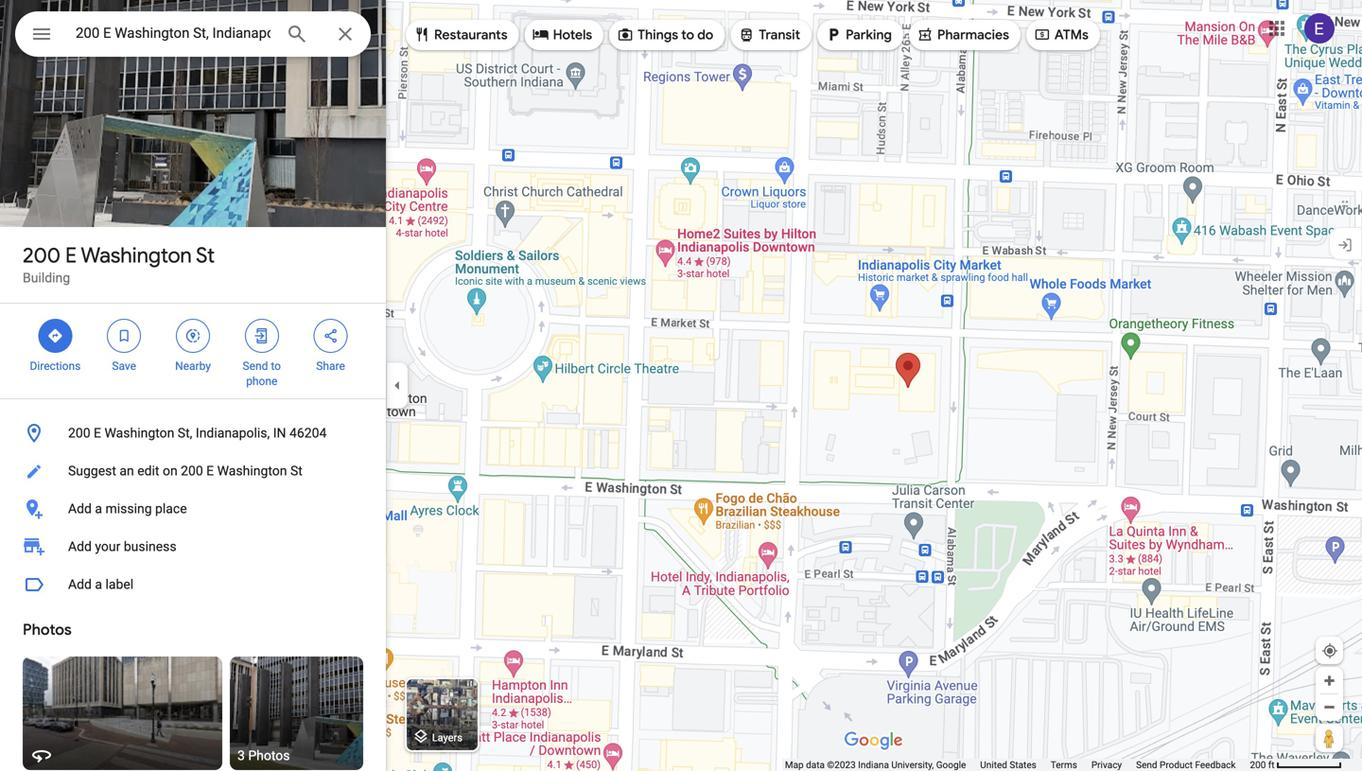 Task type: describe. For each thing, give the bounding box(es) containing it.
indiana
[[858, 759, 889, 771]]

add for add a missing place
[[68, 501, 92, 517]]


[[532, 24, 549, 45]]

0 vertical spatial photos
[[23, 620, 72, 640]]

e inside button
[[206, 463, 214, 479]]

pharmacies
[[938, 26, 1009, 44]]

university,
[[892, 759, 934, 771]]

 things to do
[[617, 24, 714, 45]]

washington for st
[[81, 242, 192, 269]]

place
[[155, 501, 187, 517]]


[[47, 325, 64, 346]]

suggest
[[68, 463, 116, 479]]

200 for 200 ft
[[1250, 759, 1266, 771]]

directions
[[30, 360, 81, 373]]

product
[[1160, 759, 1193, 771]]

an
[[120, 463, 134, 479]]

terms
[[1051, 759, 1077, 771]]

e for st
[[65, 242, 77, 269]]

collapse side panel image
[[387, 375, 408, 396]]

states
[[1010, 759, 1037, 771]]

suggest an edit on 200 e washington st button
[[0, 452, 386, 490]]

in
[[273, 425, 286, 441]]

send for send product feedback
[[1136, 759, 1158, 771]]

send product feedback button
[[1136, 759, 1236, 771]]


[[1034, 24, 1051, 45]]

map data ©2023 indiana university, google
[[785, 759, 966, 771]]

show street view coverage image
[[1316, 724, 1343, 752]]

send product feedback
[[1136, 759, 1236, 771]]

share
[[316, 360, 345, 373]]

add a missing place button
[[0, 490, 386, 528]]

200 for 200 e washington st, indianapolis, in 46204
[[68, 425, 90, 441]]

privacy button
[[1092, 759, 1122, 771]]


[[617, 24, 634, 45]]

nearby
[[175, 360, 211, 373]]

things
[[638, 26, 678, 44]]

zoom in image
[[1323, 674, 1337, 688]]

phone
[[246, 375, 278, 388]]

st inside button
[[290, 463, 303, 479]]

200 e washington st building
[[23, 242, 215, 286]]

200 E Washington St, Indianapolis, IN 46204 field
[[15, 11, 371, 57]]

to inside  things to do
[[681, 26, 694, 44]]

 button
[[15, 11, 68, 61]]

business
[[124, 539, 177, 554]]

 parking
[[825, 24, 892, 45]]

 atms
[[1034, 24, 1089, 45]]

your
[[95, 539, 120, 554]]

building
[[23, 270, 70, 286]]

 transit
[[738, 24, 800, 45]]

layers
[[432, 732, 463, 743]]

3 photos button
[[230, 657, 363, 770]]

st inside 200 e washington st building
[[196, 242, 215, 269]]

send for send to phone
[[243, 360, 268, 373]]

add a label button
[[0, 566, 386, 604]]


[[253, 325, 270, 346]]

google account: eesa khan  
(eesa.khan@adept.ai) image
[[1305, 13, 1335, 44]]

200 e washington st, indianapolis, in 46204 button
[[0, 414, 386, 452]]



Task type: locate. For each thing, give the bounding box(es) containing it.
0 horizontal spatial photos
[[23, 620, 72, 640]]

united
[[980, 759, 1008, 771]]

2 horizontal spatial e
[[206, 463, 214, 479]]

 hotels
[[532, 24, 592, 45]]

hotels
[[553, 26, 592, 44]]

st up 
[[196, 242, 215, 269]]

washington inside "button"
[[105, 425, 174, 441]]

1 vertical spatial to
[[271, 360, 281, 373]]

show your location image
[[1322, 642, 1339, 659]]

add inside button
[[68, 577, 92, 592]]

1 horizontal spatial e
[[94, 425, 101, 441]]


[[413, 24, 430, 45]]

footer
[[785, 759, 1250, 771]]

1 vertical spatial photos
[[248, 748, 290, 764]]

200 left "ft"
[[1250, 759, 1266, 771]]

200 inside 200 e washington st building
[[23, 242, 61, 269]]

46204
[[289, 425, 327, 441]]

washington for st,
[[105, 425, 174, 441]]

add
[[68, 501, 92, 517], [68, 539, 92, 554], [68, 577, 92, 592]]

ft
[[1269, 759, 1275, 771]]

e inside 200 e washington st building
[[65, 242, 77, 269]]

200 inside button
[[181, 463, 203, 479]]

missing
[[105, 501, 152, 517]]

to
[[681, 26, 694, 44], [271, 360, 281, 373]]

add for add your business
[[68, 539, 92, 554]]

1 vertical spatial add
[[68, 539, 92, 554]]

a left missing
[[95, 501, 102, 517]]

privacy
[[1092, 759, 1122, 771]]

200
[[23, 242, 61, 269], [68, 425, 90, 441], [181, 463, 203, 479], [1250, 759, 1266, 771]]

suggest an edit on 200 e washington st
[[68, 463, 303, 479]]

1 horizontal spatial to
[[681, 26, 694, 44]]

save
[[112, 360, 136, 373]]

1 vertical spatial washington
[[105, 425, 174, 441]]

indianapolis,
[[196, 425, 270, 441]]

1 horizontal spatial send
[[1136, 759, 1158, 771]]

add left your
[[68, 539, 92, 554]]

©2023
[[827, 759, 856, 771]]

washington
[[81, 242, 192, 269], [105, 425, 174, 441], [217, 463, 287, 479]]

0 vertical spatial e
[[65, 242, 77, 269]]

parking
[[846, 26, 892, 44]]

add left label
[[68, 577, 92, 592]]

0 vertical spatial st
[[196, 242, 215, 269]]

0 vertical spatial add
[[68, 501, 92, 517]]

to up phone
[[271, 360, 281, 373]]

photos
[[23, 620, 72, 640], [248, 748, 290, 764]]

washington down indianapolis, in the left of the page
[[217, 463, 287, 479]]

add down suggest
[[68, 501, 92, 517]]

add a missing place
[[68, 501, 187, 517]]

200 up suggest
[[68, 425, 90, 441]]


[[738, 24, 755, 45]]

photos right 3
[[248, 748, 290, 764]]

a left label
[[95, 577, 102, 592]]

e down 200 e washington st, indianapolis, in 46204 at the bottom of the page
[[206, 463, 214, 479]]

footer inside google maps element
[[785, 759, 1250, 771]]

do
[[698, 26, 714, 44]]

1 add from the top
[[68, 501, 92, 517]]

1 vertical spatial st
[[290, 463, 303, 479]]

200 ft button
[[1250, 759, 1343, 771]]

map
[[785, 759, 804, 771]]

200 ft
[[1250, 759, 1275, 771]]

terms button
[[1051, 759, 1077, 771]]

2 add from the top
[[68, 539, 92, 554]]

2 vertical spatial washington
[[217, 463, 287, 479]]

200 for 200 e washington st building
[[23, 242, 61, 269]]

atms
[[1055, 26, 1089, 44]]


[[30, 20, 53, 48]]

send left product
[[1136, 759, 1158, 771]]

e up suggest
[[94, 425, 101, 441]]

2 vertical spatial add
[[68, 577, 92, 592]]

zoom out image
[[1323, 700, 1337, 714]]

add for add a label
[[68, 577, 92, 592]]

washington up edit
[[105, 425, 174, 441]]

200 e washington st main content
[[0, 0, 386, 771]]


[[825, 24, 842, 45]]

1 a from the top
[[95, 501, 102, 517]]

restaurants
[[434, 26, 508, 44]]

0 horizontal spatial st
[[196, 242, 215, 269]]

transit
[[759, 26, 800, 44]]

st down 46204
[[290, 463, 303, 479]]

0 horizontal spatial to
[[271, 360, 281, 373]]

3 photos
[[237, 748, 290, 764]]

send inside send to phone
[[243, 360, 268, 373]]

a for missing
[[95, 501, 102, 517]]

e inside "button"
[[94, 425, 101, 441]]

on
[[163, 463, 178, 479]]

st,
[[178, 425, 192, 441]]

 pharmacies
[[917, 24, 1009, 45]]


[[184, 325, 202, 346]]

a inside button
[[95, 501, 102, 517]]


[[917, 24, 934, 45]]

add your business link
[[0, 528, 386, 566]]

google maps element
[[0, 0, 1362, 771]]

0 horizontal spatial send
[[243, 360, 268, 373]]

photos down add a label
[[23, 620, 72, 640]]

send inside button
[[1136, 759, 1158, 771]]

200 right 'on'
[[181, 463, 203, 479]]

photos inside button
[[248, 748, 290, 764]]

united states button
[[980, 759, 1037, 771]]

0 vertical spatial a
[[95, 501, 102, 517]]

washington up 
[[81, 242, 192, 269]]

1 vertical spatial a
[[95, 577, 102, 592]]

add inside button
[[68, 501, 92, 517]]

0 vertical spatial to
[[681, 26, 694, 44]]

0 vertical spatial washington
[[81, 242, 192, 269]]

send up phone
[[243, 360, 268, 373]]

actions for 200 e washington st region
[[0, 304, 386, 398]]

200 e washington st, indianapolis, in 46204
[[68, 425, 327, 441]]

united states
[[980, 759, 1037, 771]]

footer containing map data ©2023 indiana university, google
[[785, 759, 1250, 771]]

a inside button
[[95, 577, 102, 592]]

st
[[196, 242, 215, 269], [290, 463, 303, 479]]

send to phone
[[243, 360, 281, 388]]

google
[[936, 759, 966, 771]]

0 vertical spatial send
[[243, 360, 268, 373]]

e up building
[[65, 242, 77, 269]]

a for label
[[95, 577, 102, 592]]

add your business
[[68, 539, 177, 554]]

3 add from the top
[[68, 577, 92, 592]]

 search field
[[15, 11, 371, 61]]


[[116, 325, 133, 346]]

send
[[243, 360, 268, 373], [1136, 759, 1158, 771]]

washington inside 200 e washington st building
[[81, 242, 192, 269]]

add a label
[[68, 577, 134, 592]]

washington inside button
[[217, 463, 287, 479]]

label
[[105, 577, 134, 592]]

1 horizontal spatial st
[[290, 463, 303, 479]]


[[322, 325, 339, 346]]

to left do
[[681, 26, 694, 44]]

 restaurants
[[413, 24, 508, 45]]

a
[[95, 501, 102, 517], [95, 577, 102, 592]]

feedback
[[1195, 759, 1236, 771]]

1 vertical spatial send
[[1136, 759, 1158, 771]]

3
[[237, 748, 245, 764]]

200 inside "button"
[[68, 425, 90, 441]]

0 horizontal spatial e
[[65, 242, 77, 269]]

data
[[806, 759, 825, 771]]

e for st,
[[94, 425, 101, 441]]

2 a from the top
[[95, 577, 102, 592]]

2 vertical spatial e
[[206, 463, 214, 479]]

e
[[65, 242, 77, 269], [94, 425, 101, 441], [206, 463, 214, 479]]

1 horizontal spatial photos
[[248, 748, 290, 764]]

None field
[[76, 22, 271, 44]]

none field inside 200 e washington st, indianapolis, in 46204 field
[[76, 22, 271, 44]]

200 up building
[[23, 242, 61, 269]]

edit
[[137, 463, 159, 479]]

1 vertical spatial e
[[94, 425, 101, 441]]

to inside send to phone
[[271, 360, 281, 373]]



Task type: vqa. For each thing, say whether or not it's contained in the screenshot.
 Restaurants
yes



